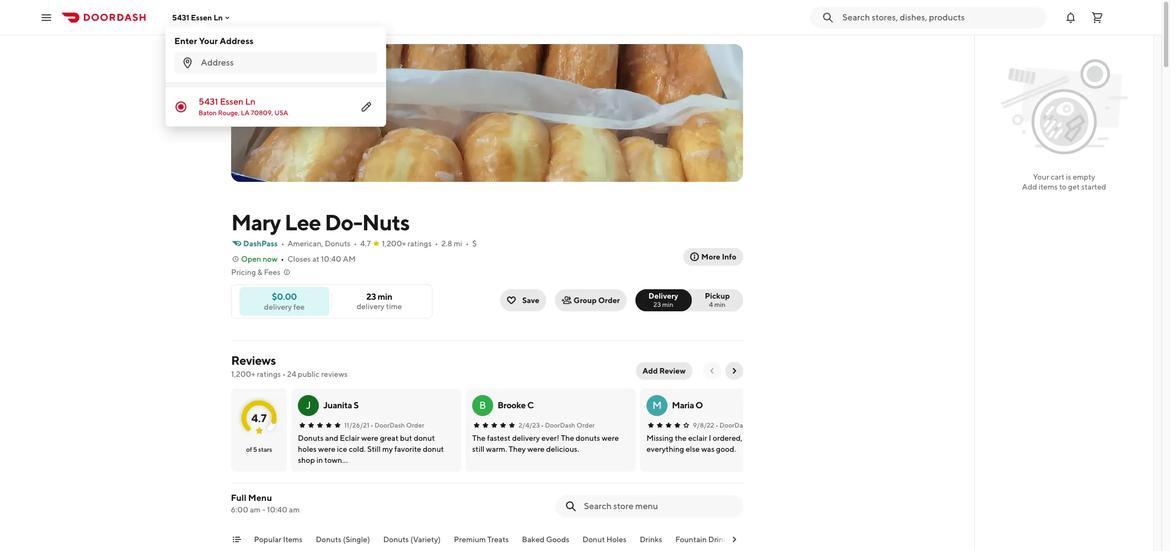 Task type: locate. For each thing, give the bounding box(es) containing it.
1 horizontal spatial ln
[[245, 97, 256, 107]]

none radio containing 5431 essen ln
[[166, 87, 386, 127]]

0 horizontal spatial am
[[250, 506, 261, 515]]

essen for 5431 essen ln
[[191, 13, 212, 22]]

add left the items
[[1022, 183, 1038, 191]]

ratings down reviews
[[257, 370, 281, 379]]

23 inside delivery 23 min
[[654, 301, 661, 309]]

• doordash order
[[371, 422, 424, 430], [541, 422, 595, 430], [716, 422, 770, 430]]

american,
[[288, 240, 323, 248]]

b
[[479, 400, 486, 412]]

o
[[696, 401, 703, 411]]

to
[[1060, 183, 1067, 191]]

6:00
[[231, 506, 249, 515]]

american, donuts
[[288, 240, 351, 248]]

2 delivery from the left
[[264, 303, 292, 312]]

am
[[343, 255, 356, 264]]

mary
[[231, 210, 281, 236]]

0 vertical spatial 10:40
[[321, 255, 341, 264]]

• doordash order for j
[[371, 422, 424, 430]]

doordash for j
[[375, 422, 405, 430]]

0 horizontal spatial add
[[643, 367, 658, 376]]

Store search: begin typing to search for stores available on DoorDash text field
[[843, 11, 1040, 23]]

donuts (variety)
[[384, 536, 441, 545]]

add inside your cart is empty add items to get started
[[1022, 183, 1038, 191]]

doordash right 9/8/22
[[720, 422, 750, 430]]

0 vertical spatial essen
[[191, 13, 212, 22]]

review
[[660, 367, 686, 376]]

baked
[[523, 536, 545, 545]]

-
[[262, 506, 266, 515]]

donuts for donuts (variety)
[[384, 536, 409, 545]]

order for j
[[406, 422, 424, 430]]

1 vertical spatial 10:40
[[267, 506, 288, 515]]

more info button
[[684, 248, 743, 266]]

1 vertical spatial 5431
[[199, 97, 218, 107]]

popular items
[[254, 536, 303, 545]]

4.7 up of 5 stars
[[251, 412, 267, 425]]

add
[[1022, 183, 1038, 191], [643, 367, 658, 376]]

closes
[[288, 255, 311, 264]]

2 horizontal spatial min
[[715, 301, 726, 309]]

0 horizontal spatial ratings
[[257, 370, 281, 379]]

• left 24
[[282, 370, 286, 379]]

ln for 5431 essen ln baton rouge, la 70809, usa
[[245, 97, 256, 107]]

• up am
[[354, 240, 357, 248]]

open now
[[241, 255, 278, 264]]

• doordash order right 9/8/22
[[716, 422, 770, 430]]

notification bell image
[[1065, 11, 1078, 24]]

10:40 right at
[[321, 255, 341, 264]]

la
[[241, 109, 250, 117]]

save
[[522, 296, 540, 305]]

more
[[702, 253, 721, 262]]

1 horizontal spatial 10:40
[[321, 255, 341, 264]]

delivery
[[357, 302, 385, 311], [264, 303, 292, 312]]

now
[[263, 255, 278, 264]]

add left review
[[643, 367, 658, 376]]

brooke
[[498, 401, 526, 411]]

1 horizontal spatial min
[[662, 301, 674, 309]]

2 doordash from the left
[[545, 422, 576, 430]]

address
[[220, 36, 254, 46]]

•
[[281, 240, 284, 248], [354, 240, 357, 248], [435, 240, 438, 248], [466, 240, 469, 248], [281, 255, 284, 264], [282, 370, 286, 379], [371, 422, 373, 430], [541, 422, 544, 430], [716, 422, 718, 430]]

4.7
[[360, 240, 371, 248], [251, 412, 267, 425]]

0 vertical spatial 5431
[[172, 13, 189, 22]]

0 horizontal spatial ln
[[214, 13, 223, 22]]

1 horizontal spatial am
[[289, 506, 300, 515]]

dashpass
[[243, 240, 278, 248]]

10:40 right "-"
[[267, 506, 288, 515]]

donut holes
[[583, 536, 627, 545]]

0 horizontal spatial your
[[199, 36, 218, 46]]

1,200+ ratings •
[[382, 240, 438, 248]]

mary lee do-nuts
[[231, 210, 410, 236]]

1 horizontal spatial 1,200+
[[382, 240, 406, 248]]

lee
[[285, 210, 321, 236]]

2 horizontal spatial doordash
[[720, 422, 750, 430]]

1 delivery from the left
[[357, 302, 385, 311]]

0 horizontal spatial essen
[[191, 13, 212, 22]]

1,200+ down nuts
[[382, 240, 406, 248]]

essen up the rouge, at the left
[[220, 97, 244, 107]]

0 horizontal spatial 10:40
[[267, 506, 288, 515]]

5431 up baton
[[199, 97, 218, 107]]

order methods option group
[[636, 290, 743, 312]]

donuts up am
[[325, 240, 351, 248]]

donuts inside button
[[316, 536, 342, 545]]

pricing & fees button
[[231, 267, 292, 278]]

3 • doordash order from the left
[[716, 422, 770, 430]]

1 horizontal spatial 23
[[654, 301, 661, 309]]

rouge,
[[218, 109, 240, 117]]

None radio
[[636, 290, 692, 312]]

donuts (single)
[[316, 536, 370, 545]]

min
[[378, 292, 392, 302], [662, 301, 674, 309], [715, 301, 726, 309]]

0 vertical spatial 1,200+
[[382, 240, 406, 248]]

1 vertical spatial 1,200+
[[231, 370, 255, 379]]

time
[[386, 302, 402, 311]]

doordash right 11/26/21 at the left bottom
[[375, 422, 405, 430]]

0 horizontal spatial • doordash order
[[371, 422, 424, 430]]

0 items, open order cart image
[[1091, 11, 1104, 24]]

menu
[[249, 493, 272, 504]]

1 horizontal spatial 5431
[[199, 97, 218, 107]]

1 am from the left
[[250, 506, 261, 515]]

• doordash order right 11/26/21 at the left bottom
[[371, 422, 424, 430]]

• doordash order for m
[[716, 422, 770, 430]]

None radio
[[166, 87, 386, 127], [685, 290, 743, 312], [685, 290, 743, 312]]

1 horizontal spatial doordash
[[545, 422, 576, 430]]

1 vertical spatial essen
[[220, 97, 244, 107]]

0 horizontal spatial 5431
[[172, 13, 189, 22]]

donuts left (single)
[[316, 536, 342, 545]]

delivery left time
[[357, 302, 385, 311]]

doordash right the 2/4/23
[[545, 422, 576, 430]]

23 left 4 in the bottom of the page
[[654, 301, 661, 309]]

0 vertical spatial add
[[1022, 183, 1038, 191]]

donuts left (variety)
[[384, 536, 409, 545]]

ln up the la
[[245, 97, 256, 107]]

order for b
[[577, 422, 595, 430]]

donuts (variety) button
[[384, 535, 441, 552]]

0 horizontal spatial 1,200+
[[231, 370, 255, 379]]

items
[[283, 536, 303, 545]]

min inside delivery 23 min
[[662, 301, 674, 309]]

min for pickup
[[715, 301, 726, 309]]

order
[[598, 296, 620, 305], [406, 422, 424, 430], [577, 422, 595, 430], [751, 422, 770, 430]]

2 horizontal spatial • doordash order
[[716, 422, 770, 430]]

your right enter
[[199, 36, 218, 46]]

0 horizontal spatial doordash
[[375, 422, 405, 430]]

min inside pickup 4 min
[[715, 301, 726, 309]]

ln for 5431 essen ln
[[214, 13, 223, 22]]

23 left time
[[366, 292, 376, 302]]

delivery down the $0.00
[[264, 303, 292, 312]]

none radio containing delivery
[[636, 290, 692, 312]]

drinks
[[640, 536, 663, 545]]

premium treats button
[[454, 535, 509, 552]]

essen up enter your address
[[191, 13, 212, 22]]

1 horizontal spatial delivery
[[357, 302, 385, 311]]

• doordash order right the 2/4/23
[[541, 422, 595, 430]]

0 horizontal spatial 23
[[366, 292, 376, 302]]

1 horizontal spatial 4.7
[[360, 240, 371, 248]]

next image
[[730, 367, 739, 376]]

ln
[[214, 13, 223, 22], [245, 97, 256, 107]]

0 vertical spatial ln
[[214, 13, 223, 22]]

23
[[366, 292, 376, 302], [654, 301, 661, 309]]

5431 up enter
[[172, 13, 189, 22]]

baked goods button
[[523, 535, 570, 552]]

ln up enter your address
[[214, 13, 223, 22]]

essen inside 5431 essen ln baton rouge, la 70809, usa
[[220, 97, 244, 107]]

2 am from the left
[[289, 506, 300, 515]]

5431 essen ln baton rouge, la 70809, usa
[[199, 97, 288, 117]]

doordash for b
[[545, 422, 576, 430]]

1 • doordash order from the left
[[371, 422, 424, 430]]

23 inside 23 min delivery time
[[366, 292, 376, 302]]

5431 for 5431 essen ln
[[172, 13, 189, 22]]

1 doordash from the left
[[375, 422, 405, 430]]

$0.00
[[272, 292, 297, 302]]

group
[[574, 296, 597, 305]]

am left "-"
[[250, 506, 261, 515]]

• closes at 10:40 am
[[281, 255, 356, 264]]

• right the 2/4/23
[[541, 422, 544, 430]]

ratings
[[408, 240, 432, 248], [257, 370, 281, 379]]

am up items at bottom left
[[289, 506, 300, 515]]

delivery
[[649, 292, 679, 301]]

5431 inside 5431 essen ln baton rouge, la 70809, usa
[[199, 97, 218, 107]]

• right 9/8/22
[[716, 422, 718, 430]]

your up the items
[[1033, 173, 1050, 182]]

pickup
[[705, 292, 730, 301]]

1 vertical spatial add
[[643, 367, 658, 376]]

0 horizontal spatial delivery
[[264, 303, 292, 312]]

ratings inside reviews 1,200+ ratings • 24 public reviews
[[257, 370, 281, 379]]

full
[[231, 493, 247, 504]]

3 doordash from the left
[[720, 422, 750, 430]]

doordash
[[375, 422, 405, 430], [545, 422, 576, 430], [720, 422, 750, 430]]

open menu image
[[40, 11, 53, 24]]

reviews
[[321, 370, 348, 379]]

baton
[[199, 109, 217, 117]]

stars
[[258, 446, 272, 454]]

delivery inside 23 min delivery time
[[357, 302, 385, 311]]

popular items button
[[254, 535, 303, 552]]

1 vertical spatial your
[[1033, 173, 1050, 182]]

5431 essen ln button
[[172, 13, 232, 22]]

started
[[1082, 183, 1107, 191]]

previous image
[[708, 367, 717, 376]]

0 vertical spatial your
[[199, 36, 218, 46]]

$
[[472, 240, 477, 248]]

1 vertical spatial ratings
[[257, 370, 281, 379]]

1 horizontal spatial your
[[1033, 173, 1050, 182]]

ratings left 2.8
[[408, 240, 432, 248]]

0 horizontal spatial 4.7
[[251, 412, 267, 425]]

4.7 down nuts
[[360, 240, 371, 248]]

info
[[722, 253, 737, 262]]

ln inside 5431 essen ln baton rouge, la 70809, usa
[[245, 97, 256, 107]]

0 vertical spatial ratings
[[408, 240, 432, 248]]

10:40 inside the full menu 6:00 am - 10:40 am
[[267, 506, 288, 515]]

holes
[[607, 536, 627, 545]]

1,200+ down reviews
[[231, 370, 255, 379]]

public
[[298, 370, 320, 379]]

• right 11/26/21 at the left bottom
[[371, 422, 373, 430]]

1 horizontal spatial essen
[[220, 97, 244, 107]]

0 horizontal spatial min
[[378, 292, 392, 302]]

baked goods
[[523, 536, 570, 545]]

brooke c
[[498, 401, 534, 411]]

1 vertical spatial ln
[[245, 97, 256, 107]]

1 horizontal spatial • doordash order
[[541, 422, 595, 430]]

2 • doordash order from the left
[[541, 422, 595, 430]]

drink
[[709, 536, 728, 545]]

9/8/22
[[693, 422, 715, 430]]

1 horizontal spatial add
[[1022, 183, 1038, 191]]

donuts inside button
[[384, 536, 409, 545]]



Task type: describe. For each thing, give the bounding box(es) containing it.
Item Search search field
[[584, 501, 735, 513]]

show menu categories image
[[232, 536, 241, 545]]

delivery inside $0.00 delivery fee
[[264, 303, 292, 312]]

j
[[306, 400, 311, 412]]

maria o
[[672, 401, 703, 411]]

dashpass •
[[243, 240, 284, 248]]

open
[[241, 255, 261, 264]]

• left $
[[466, 240, 469, 248]]

at
[[312, 255, 319, 264]]

c
[[527, 401, 534, 411]]

fountain
[[676, 536, 707, 545]]

add review button
[[636, 363, 693, 380]]

1,200+ inside reviews 1,200+ ratings • 24 public reviews
[[231, 370, 255, 379]]

items
[[1039, 183, 1058, 191]]

order inside button
[[598, 296, 620, 305]]

enter your address
[[174, 36, 254, 46]]

fountain drink button
[[676, 535, 728, 552]]

mary lee do-nuts image
[[231, 44, 743, 182]]

• right the dashpass
[[281, 240, 284, 248]]

mi
[[454, 240, 462, 248]]

2/4/23
[[519, 422, 540, 430]]

reviews 1,200+ ratings • 24 public reviews
[[231, 354, 348, 379]]

group order button
[[555, 290, 627, 312]]

24
[[287, 370, 296, 379]]

none radio edit 5431 essen ln from saved addresses
[[166, 87, 386, 127]]

(variety)
[[411, 536, 441, 545]]

is
[[1066, 173, 1072, 182]]

• inside reviews 1,200+ ratings • 24 public reviews
[[282, 370, 286, 379]]

juanita s
[[323, 401, 359, 411]]

scroll menu navigation right image
[[730, 536, 739, 545]]

5431 essen ln
[[172, 13, 223, 22]]

treats
[[488, 536, 509, 545]]

• doordash order for b
[[541, 422, 595, 430]]

min for delivery
[[662, 301, 674, 309]]

group order
[[574, 296, 620, 305]]

pricing
[[231, 268, 256, 277]]

donuts (single) button
[[316, 535, 370, 552]]

delivery 23 min
[[649, 292, 679, 309]]

edit 5431 essen ln from saved addresses image
[[360, 100, 373, 114]]

1 horizontal spatial ratings
[[408, 240, 432, 248]]

your inside your cart is empty add items to get started
[[1033, 173, 1050, 182]]

of
[[246, 446, 252, 454]]

pickup 4 min
[[705, 292, 730, 309]]

• right now
[[281, 255, 284, 264]]

usa
[[275, 109, 288, 117]]

empty
[[1073, 173, 1096, 182]]

pricing & fees
[[231, 268, 281, 277]]

fees
[[264, 268, 281, 277]]

order for m
[[751, 422, 770, 430]]

more info
[[702, 253, 737, 262]]

0 vertical spatial 4.7
[[360, 240, 371, 248]]

goods
[[547, 536, 570, 545]]

donuts for donuts (single)
[[316, 536, 342, 545]]

cart
[[1051, 173, 1065, 182]]

&
[[258, 268, 262, 277]]

s
[[354, 401, 359, 411]]

(single)
[[343, 536, 370, 545]]

min inside 23 min delivery time
[[378, 292, 392, 302]]

full menu 6:00 am - 10:40 am
[[231, 493, 300, 515]]

premium treats
[[454, 536, 509, 545]]

23 min delivery time
[[357, 292, 402, 311]]

premium
[[454, 536, 486, 545]]

donut holes button
[[583, 535, 627, 552]]

essen for 5431 essen ln baton rouge, la 70809, usa
[[220, 97, 244, 107]]

donut
[[583, 536, 605, 545]]

enter
[[174, 36, 197, 46]]

• left 2.8
[[435, 240, 438, 248]]

5
[[253, 446, 257, 454]]

popular
[[254, 536, 282, 545]]

m
[[653, 400, 662, 412]]

doordash for m
[[720, 422, 750, 430]]

nuts
[[362, 210, 410, 236]]

juanita
[[323, 401, 352, 411]]

fee
[[294, 303, 305, 312]]

5431 for 5431 essen ln baton rouge, la 70809, usa
[[199, 97, 218, 107]]

add review
[[643, 367, 686, 376]]

drinks button
[[640, 535, 663, 552]]

get
[[1068, 183, 1080, 191]]

11/26/21
[[344, 422, 369, 430]]

reviews
[[231, 354, 276, 368]]

4
[[709, 301, 713, 309]]

Enter Your Address text field
[[201, 57, 371, 69]]

add inside button
[[643, 367, 658, 376]]

2.8 mi • $
[[442, 240, 477, 248]]

do-
[[325, 210, 362, 236]]

1 vertical spatial 4.7
[[251, 412, 267, 425]]

fountain drink
[[676, 536, 728, 545]]

2.8
[[442, 240, 452, 248]]



Task type: vqa. For each thing, say whether or not it's contained in the screenshot.
Group on the bottom
yes



